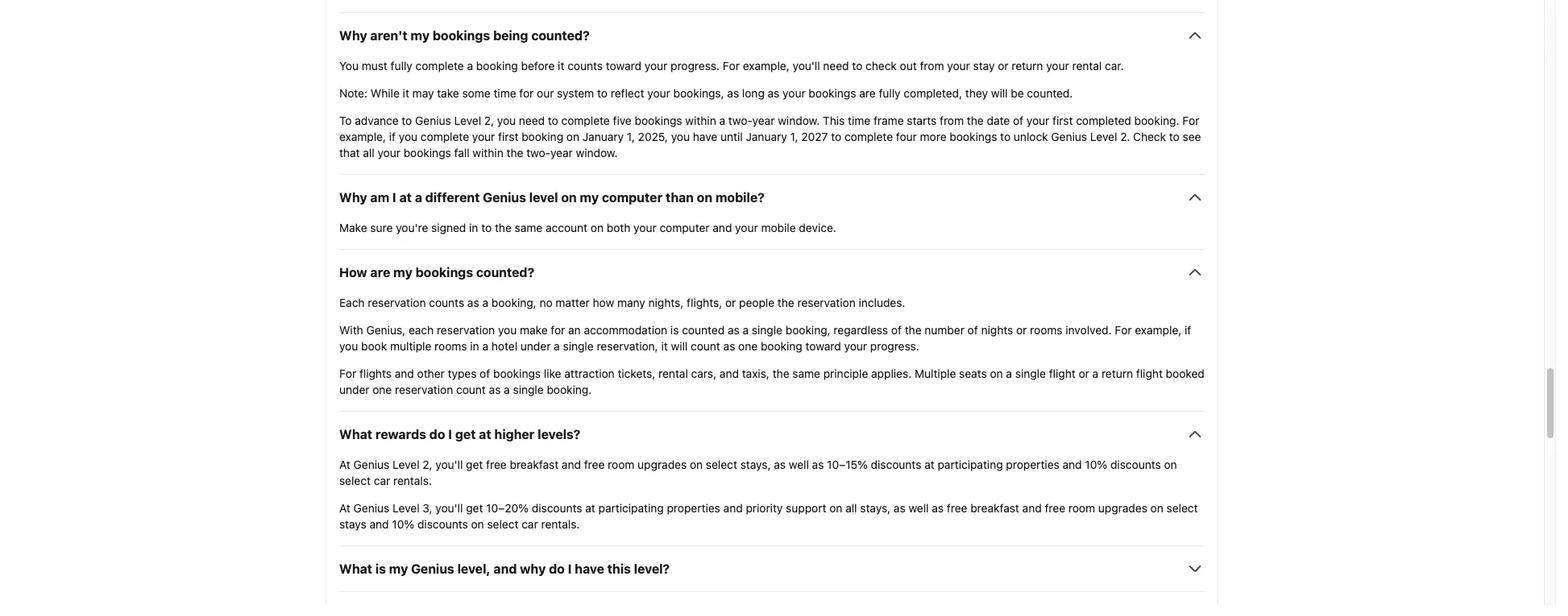 Task type: describe. For each thing, give the bounding box(es) containing it.
1 january from the left
[[582, 130, 624, 144]]

how are my bookings counted?
[[339, 265, 534, 280]]

different
[[425, 190, 480, 205]]

bookings inside for flights and other types of bookings like attraction tickets, rental cars, and taxis, the same principle applies. multiple seats on a single flight or a return flight booked under one reservation count as a single booking.
[[493, 367, 541, 381]]

what rewards do i get at higher levels?
[[339, 427, 580, 442]]

reservation,
[[597, 340, 658, 353]]

a down involved.
[[1092, 367, 1098, 381]]

level,
[[457, 562, 490, 576]]

count inside for flights and other types of bookings like attraction tickets, rental cars, and taxis, the same principle applies. multiple seats on a single flight or a return flight booked under one reservation count as a single booking.
[[456, 383, 486, 397]]

long
[[742, 86, 765, 100]]

seats
[[959, 367, 987, 381]]

genius down completed
[[1051, 130, 1087, 144]]

each reservation counts as a booking, no matter how many nights, flights, or people the reservation includes.
[[339, 296, 905, 310]]

why am i at a different genius level on my computer than on mobile? button
[[339, 188, 1205, 207]]

0 horizontal spatial fully
[[391, 59, 412, 73]]

a down hotel in the left of the page
[[504, 383, 510, 397]]

participating inside at genius level 3, you'll get 10–20% discounts at participating properties and priority support on all stays, as well as free breakfast and free room upgrades on select stays and 10% discounts on select car rentals.
[[598, 501, 664, 515]]

what is my genius level, and why do i have this level? button
[[339, 560, 1205, 579]]

to left reflect
[[597, 86, 608, 100]]

0 horizontal spatial two-
[[526, 146, 550, 160]]

will inside with genius, each reservation you make for an accommodation is counted as a single booking, regardless of the number of nights or rooms involved. for example, if you book multiple rooms in a hotel under a single reservation, it will count as one booking toward your progress.
[[671, 340, 688, 353]]

your down mobile?
[[735, 221, 758, 235]]

example, inside with genius, each reservation you make for an accommodation is counted as a single booking, regardless of the number of nights or rooms involved. for example, if you book multiple rooms in a hotel under a single reservation, it will count as one booking toward your progress.
[[1135, 323, 1182, 337]]

being
[[493, 28, 528, 43]]

no
[[539, 296, 552, 310]]

one inside for flights and other types of bookings like attraction tickets, rental cars, and taxis, the same principle applies. multiple seats on a single flight or a return flight booked under one reservation count as a single booking.
[[373, 383, 392, 397]]

principle
[[823, 367, 868, 381]]

how
[[339, 265, 367, 280]]

counted
[[682, 323, 725, 337]]

stays, inside at genius level 3, you'll get 10–20% discounts at participating properties and priority support on all stays, as well as free breakfast and free room upgrades on select stays and 10% discounts on select car rentals.
[[860, 501, 891, 515]]

0 horizontal spatial i
[[392, 190, 396, 205]]

is inside dropdown button
[[375, 562, 386, 576]]

breakfast inside at genius level 2, you'll get free breakfast and free room upgrades on select stays, as well as 10–15% discounts at participating properties and 10% discounts on select car rentals.
[[510, 458, 559, 472]]

to down the date
[[1000, 130, 1011, 144]]

under inside for flights and other types of bookings like attraction tickets, rental cars, and taxis, the same principle applies. multiple seats on a single flight or a return flight booked under one reservation count as a single booking.
[[339, 383, 369, 397]]

1 vertical spatial fully
[[879, 86, 901, 100]]

cars,
[[691, 367, 716, 381]]

genius down may
[[415, 114, 451, 128]]

rentals. inside at genius level 3, you'll get 10–20% discounts at participating properties and priority support on all stays, as well as free breakfast and free room upgrades on select stays and 10% discounts on select car rentals.
[[541, 518, 580, 531]]

how are my bookings counted? button
[[339, 263, 1205, 282]]

a right seats
[[1006, 367, 1012, 381]]

check
[[1133, 130, 1166, 144]]

level down completed
[[1090, 130, 1117, 144]]

genius inside what is my genius level, and why do i have this level? dropdown button
[[411, 562, 454, 576]]

time inside to advance to genius level 2, you need to complete five bookings within a two-year window. this time frame starts from the date of your first completed booking. for example, if you complete your first booking on january 1, 2025, you have until january 1, 2027 to complete four more bookings to unlock genius level 2. check to see that all your bookings fall within the two-year window.
[[848, 114, 870, 128]]

10–15%
[[827, 458, 868, 472]]

0 horizontal spatial booking,
[[491, 296, 536, 310]]

complete down frame
[[844, 130, 893, 144]]

rental inside for flights and other types of bookings like attraction tickets, rental cars, and taxis, the same principle applies. multiple seats on a single flight or a return flight booked under one reservation count as a single booking.
[[658, 367, 688, 381]]

number
[[925, 323, 965, 337]]

you'll for free
[[435, 458, 463, 472]]

be
[[1011, 86, 1024, 100]]

or inside for flights and other types of bookings like attraction tickets, rental cars, and taxis, the same principle applies. multiple seats on a single flight or a return flight booked under one reservation count as a single booking.
[[1079, 367, 1089, 381]]

0 vertical spatial year
[[752, 114, 775, 128]]

get for 10–20%
[[466, 501, 483, 515]]

reservation up the regardless
[[797, 296, 856, 310]]

and inside dropdown button
[[494, 562, 517, 576]]

bookings up 2025, at the top left of page
[[635, 114, 682, 128]]

single down people
[[752, 323, 782, 337]]

genius inside at genius level 3, you'll get 10–20% discounts at participating properties and priority support on all stays, as well as free breakfast and free room upgrades on select stays and 10% discounts on select car rentals.
[[353, 501, 389, 515]]

2 horizontal spatial i
[[568, 562, 572, 576]]

a down people
[[743, 323, 749, 337]]

why
[[520, 562, 546, 576]]

multiple
[[390, 340, 431, 353]]

your left stay
[[947, 59, 970, 73]]

0 vertical spatial window.
[[778, 114, 820, 128]]

involved.
[[1066, 323, 1112, 337]]

rewards
[[375, 427, 426, 442]]

0 vertical spatial toward
[[606, 59, 641, 73]]

0 vertical spatial booking
[[476, 59, 518, 73]]

nights,
[[648, 296, 684, 310]]

level down some
[[454, 114, 481, 128]]

applies.
[[871, 367, 912, 381]]

are inside dropdown button
[[370, 265, 390, 280]]

0 horizontal spatial window.
[[576, 146, 618, 160]]

stays, inside at genius level 2, you'll get free breakfast and free room upgrades on select stays, as well as 10–15% discounts at participating properties and 10% discounts on select car rentals.
[[740, 458, 771, 472]]

our
[[537, 86, 554, 100]]

reservation up genius,
[[368, 296, 426, 310]]

at genius level 2, you'll get free breakfast and free room upgrades on select stays, as well as 10–15% discounts at participating properties and 10% discounts on select car rentals.
[[339, 458, 1177, 488]]

am
[[370, 190, 389, 205]]

sure
[[370, 221, 393, 235]]

0 vertical spatial time
[[494, 86, 516, 100]]

may
[[412, 86, 434, 100]]

single up higher
[[513, 383, 544, 397]]

1 vertical spatial counts
[[429, 296, 464, 310]]

1 horizontal spatial are
[[859, 86, 876, 100]]

why aren't my bookings being counted?
[[339, 28, 590, 43]]

room inside at genius level 2, you'll get free breakfast and free room upgrades on select stays, as well as 10–15% discounts at participating properties and 10% discounts on select car rentals.
[[608, 458, 635, 472]]

with genius, each reservation you make for an accommodation is counted as a single booking, regardless of the number of nights or rooms involved. for example, if you book multiple rooms in a hotel under a single reservation, it will count as one booking toward your progress.
[[339, 323, 1191, 353]]

types
[[448, 367, 477, 381]]

0 horizontal spatial for
[[519, 86, 534, 100]]

under inside with genius, each reservation you make for an accommodation is counted as a single booking, regardless of the number of nights or rooms involved. for example, if you book multiple rooms in a hotel under a single reservation, it will count as one booking toward your progress.
[[520, 340, 551, 353]]

with
[[339, 323, 363, 337]]

for inside with genius, each reservation you make for an accommodation is counted as a single booking, regardless of the number of nights or rooms involved. for example, if you book multiple rooms in a hotel under a single reservation, it will count as one booking toward your progress.
[[551, 323, 565, 337]]

nights
[[981, 323, 1013, 337]]

a up like
[[554, 340, 560, 353]]

2, inside to advance to genius level 2, you need to complete five bookings within a two-year window. this time frame starts from the date of your first completed booking. for example, if you complete your first booking on january 1, 2025, you have until january 1, 2027 to complete four more bookings to unlock genius level 2. check to see that all your bookings fall within the two-year window.
[[484, 114, 494, 128]]

how
[[593, 296, 614, 310]]

10–20%
[[486, 501, 529, 515]]

each
[[409, 323, 434, 337]]

both
[[607, 221, 630, 235]]

it inside with genius, each reservation you make for an accommodation is counted as a single booking, regardless of the number of nights or rooms involved. for example, if you book multiple rooms in a hotel under a single reservation, it will count as one booking toward your progress.
[[661, 340, 668, 353]]

many
[[617, 296, 645, 310]]

booking. inside to advance to genius level 2, you need to complete five bookings within a two-year window. this time frame starts from the date of your first completed booking. for example, if you complete your first booking on january 1, 2025, you have until january 1, 2027 to complete four more bookings to unlock genius level 2. check to see that all your bookings fall within the two-year window.
[[1134, 114, 1179, 128]]

priority
[[746, 501, 783, 515]]

to down our
[[548, 114, 558, 128]]

genius,
[[366, 323, 405, 337]]

your up unlock
[[1026, 114, 1049, 128]]

car.
[[1105, 59, 1124, 73]]

this
[[823, 114, 845, 128]]

starts
[[907, 114, 937, 128]]

2 flight from the left
[[1136, 367, 1163, 381]]

one inside with genius, each reservation you make for an accommodation is counted as a single booking, regardless of the number of nights or rooms involved. for example, if you book multiple rooms in a hotel under a single reservation, it will count as one booking toward your progress.
[[738, 340, 758, 353]]

device.
[[799, 221, 836, 235]]

1 vertical spatial rooms
[[434, 340, 467, 353]]

until
[[720, 130, 743, 144]]

1 vertical spatial it
[[403, 86, 409, 100]]

each
[[339, 296, 365, 310]]

0 vertical spatial will
[[991, 86, 1008, 100]]

0 vertical spatial first
[[1053, 114, 1073, 128]]

must
[[362, 59, 388, 73]]

of left "nights"
[[968, 323, 978, 337]]

support
[[786, 501, 826, 515]]

for flights and other types of bookings like attraction tickets, rental cars, and taxis, the same principle applies. multiple seats on a single flight or a return flight booked under one reservation count as a single booking.
[[339, 367, 1205, 397]]

matter
[[556, 296, 590, 310]]

example, inside to advance to genius level 2, you need to complete five bookings within a two-year window. this time frame starts from the date of your first completed booking. for example, if you complete your first booking on january 1, 2025, you have until january 1, 2027 to complete four more bookings to unlock genius level 2. check to see that all your bookings fall within the two-year window.
[[339, 130, 386, 144]]

at genius level 3, you'll get 10–20% discounts at participating properties and priority support on all stays, as well as free breakfast and free room upgrades on select stays and 10% discounts on select car rentals.
[[339, 501, 1198, 531]]

well inside at genius level 3, you'll get 10–20% discounts at participating properties and priority support on all stays, as well as free breakfast and free room upgrades on select stays and 10% discounts on select car rentals.
[[909, 501, 929, 515]]

if inside to advance to genius level 2, you need to complete five bookings within a two-year window. this time frame starts from the date of your first completed booking. for example, if you complete your first booking on january 1, 2025, you have until january 1, 2027 to complete four more bookings to unlock genius level 2. check to see that all your bookings fall within the two-year window.
[[389, 130, 396, 144]]

multiple
[[915, 367, 956, 381]]

a up some
[[467, 59, 473, 73]]

genius inside at genius level 2, you'll get free breakfast and free room upgrades on select stays, as well as 10–15% discounts at participating properties and 10% discounts on select car rentals.
[[353, 458, 389, 472]]

upgrades inside at genius level 3, you'll get 10–20% discounts at participating properties and priority support on all stays, as well as free breakfast and free room upgrades on select stays and 10% discounts on select car rentals.
[[1098, 501, 1147, 515]]

for inside to advance to genius level 2, you need to complete five bookings within a two-year window. this time frame starts from the date of your first completed booking. for example, if you complete your first booking on january 1, 2025, you have until january 1, 2027 to complete four more bookings to unlock genius level 2. check to see that all your bookings fall within the two-year window.
[[1182, 114, 1199, 128]]

you must fully complete a booking before it counts toward your progress. for example, you'll need to check out from your stay or return your rental car.
[[339, 59, 1124, 73]]

2025,
[[638, 130, 668, 144]]

1 vertical spatial computer
[[660, 221, 710, 235]]

the right the 'fall'
[[507, 146, 523, 160]]

taxis,
[[742, 367, 770, 381]]

that
[[339, 146, 360, 160]]

at inside dropdown button
[[399, 190, 412, 205]]

completed,
[[904, 86, 962, 100]]

1 vertical spatial year
[[550, 146, 573, 160]]

to right 'signed'
[[481, 221, 492, 235]]

frame
[[874, 114, 904, 128]]

what is my genius level, and why do i have this level?
[[339, 562, 670, 576]]

or inside with genius, each reservation you make for an accommodation is counted as a single booking, regardless of the number of nights or rooms involved. for example, if you book multiple rooms in a hotel under a single reservation, it will count as one booking toward your progress.
[[1016, 323, 1027, 337]]

accommodation
[[584, 323, 667, 337]]

room inside at genius level 3, you'll get 10–20% discounts at participating properties and priority support on all stays, as well as free breakfast and free room upgrades on select stays and 10% discounts on select car rentals.
[[1068, 501, 1095, 515]]

more
[[920, 130, 947, 144]]

breakfast inside at genius level 3, you'll get 10–20% discounts at participating properties and priority support on all stays, as well as free breakfast and free room upgrades on select stays and 10% discounts on select car rentals.
[[970, 501, 1019, 515]]

includes.
[[859, 296, 905, 310]]

fall
[[454, 146, 470, 160]]

you're
[[396, 221, 428, 235]]

at inside dropdown button
[[479, 427, 491, 442]]

i inside dropdown button
[[448, 427, 452, 442]]

to right advance
[[402, 114, 412, 128]]

take
[[437, 86, 459, 100]]

your right both
[[634, 221, 656, 235]]

to left check
[[852, 59, 863, 73]]

2 january from the left
[[746, 130, 787, 144]]

flights,
[[687, 296, 722, 310]]

as inside for flights and other types of bookings like attraction tickets, rental cars, and taxis, the same principle applies. multiple seats on a single flight or a return flight booked under one reservation count as a single booking.
[[489, 383, 501, 397]]

reflect
[[611, 86, 644, 100]]

a down how are my bookings counted?
[[482, 296, 488, 310]]

participating inside at genius level 2, you'll get free breakfast and free room upgrades on select stays, as well as 10–15% discounts at participating properties and 10% discounts on select car rentals.
[[938, 458, 1003, 472]]

they
[[965, 86, 988, 100]]

why for why am i at a different genius level on my computer than on mobile?
[[339, 190, 367, 205]]

complete down system
[[561, 114, 610, 128]]

an
[[568, 323, 581, 337]]

level inside at genius level 3, you'll get 10–20% discounts at participating properties and priority support on all stays, as well as free breakfast and free room upgrades on select stays and 10% discounts on select car rentals.
[[392, 501, 420, 515]]

do inside dropdown button
[[429, 427, 445, 442]]

your up counted. on the top right
[[1046, 59, 1069, 73]]

complete up take
[[415, 59, 464, 73]]

counted.
[[1027, 86, 1073, 100]]

what for what is my genius level, and why do i have this level?
[[339, 562, 372, 576]]

upgrades inside at genius level 2, you'll get free breakfast and free room upgrades on select stays, as well as 10–15% discounts at participating properties and 10% discounts on select car rentals.
[[638, 458, 687, 472]]

0 vertical spatial you'll
[[793, 59, 820, 73]]

bookings up this
[[809, 86, 856, 100]]

mobile
[[761, 221, 796, 235]]

some
[[462, 86, 490, 100]]

book
[[361, 340, 387, 353]]

a inside dropdown button
[[415, 190, 422, 205]]

complete up the 'fall'
[[421, 130, 469, 144]]

properties inside at genius level 2, you'll get free breakfast and free room upgrades on select stays, as well as 10–15% discounts at participating properties and 10% discounts on select car rentals.
[[1006, 458, 1059, 472]]

unlock
[[1014, 130, 1048, 144]]

2027
[[801, 130, 828, 144]]

0 vertical spatial in
[[469, 221, 478, 235]]



Task type: vqa. For each thing, say whether or not it's contained in the screenshot.
Attractions,
no



Task type: locate. For each thing, give the bounding box(es) containing it.
upgrades
[[638, 458, 687, 472], [1098, 501, 1147, 515]]

0 horizontal spatial within
[[473, 146, 503, 160]]

booking, left no
[[491, 296, 536, 310]]

booking, left the regardless
[[786, 323, 831, 337]]

all right that
[[363, 146, 374, 160]]

0 horizontal spatial 10%
[[392, 518, 414, 531]]

booking, inside with genius, each reservation you make for an accommodation is counted as a single booking, regardless of the number of nights or rooms involved. for example, if you book multiple rooms in a hotel under a single reservation, it will count as one booking toward your progress.
[[786, 323, 831, 337]]

toward inside with genius, each reservation you make for an accommodation is counted as a single booking, regardless of the number of nights or rooms involved. for example, if you book multiple rooms in a hotel under a single reservation, it will count as one booking toward your progress.
[[806, 340, 841, 353]]

counted? up before
[[531, 28, 590, 43]]

this
[[607, 562, 631, 576]]

you'll down the why aren't my bookings being counted? dropdown button at the top
[[793, 59, 820, 73]]

1 vertical spatial rental
[[658, 367, 688, 381]]

single right seats
[[1015, 367, 1046, 381]]

get inside at genius level 2, you'll get free breakfast and free room upgrades on select stays, as well as 10–15% discounts at participating properties and 10% discounts on select car rentals.
[[466, 458, 483, 472]]

of
[[1013, 114, 1023, 128], [891, 323, 902, 337], [968, 323, 978, 337], [480, 367, 490, 381]]

time right some
[[494, 86, 516, 100]]

0 vertical spatial counts
[[567, 59, 603, 73]]

mobile?
[[715, 190, 765, 205]]

of down includes.
[[891, 323, 902, 337]]

what inside dropdown button
[[339, 562, 372, 576]]

car inside at genius level 3, you'll get 10–20% discounts at participating properties and priority support on all stays, as well as free breakfast and free room upgrades on select stays and 10% discounts on select car rentals.
[[522, 518, 538, 531]]

for up note: while it may take some time for our system to reflect your bookings, as long as your bookings are fully completed, they will be counted.
[[723, 59, 740, 73]]

0 horizontal spatial first
[[498, 130, 519, 144]]

1 why from the top
[[339, 28, 367, 43]]

a inside to advance to genius level 2, you need to complete five bookings within a two-year window. this time frame starts from the date of your first completed booking. for example, if you complete your first booking on january 1, 2025, you have until january 1, 2027 to complete four more bookings to unlock genius level 2. check to see that all your bookings fall within the two-year window.
[[719, 114, 725, 128]]

the right the "taxis,"
[[773, 367, 789, 381]]

booking. up "check"
[[1134, 114, 1179, 128]]

1 horizontal spatial year
[[752, 114, 775, 128]]

level inside at genius level 2, you'll get free breakfast and free room upgrades on select stays, as well as 10–15% discounts at participating properties and 10% discounts on select car rentals.
[[392, 458, 420, 472]]

booked
[[1166, 367, 1205, 381]]

before
[[521, 59, 555, 73]]

single down "an"
[[563, 340, 594, 353]]

0 vertical spatial count
[[691, 340, 720, 353]]

within down bookings,
[[685, 114, 716, 128]]

1 vertical spatial upgrades
[[1098, 501, 1147, 515]]

stays, down 10–15%
[[860, 501, 891, 515]]

level?
[[634, 562, 670, 576]]

1 horizontal spatial do
[[549, 562, 565, 576]]

1 vertical spatial booking
[[522, 130, 563, 144]]

2, down rewards
[[423, 458, 432, 472]]

1 vertical spatial car
[[522, 518, 538, 531]]

properties inside at genius level 3, you'll get 10–20% discounts at participating properties and priority support on all stays, as well as free breakfast and free room upgrades on select stays and 10% discounts on select car rentals.
[[667, 501, 720, 515]]

the right 'signed'
[[495, 221, 512, 235]]

a up "until"
[[719, 114, 725, 128]]

1 vertical spatial well
[[909, 501, 929, 515]]

year down long
[[752, 114, 775, 128]]

0 horizontal spatial one
[[373, 383, 392, 397]]

booking down being at the left top of the page
[[476, 59, 518, 73]]

to advance to genius level 2, you need to complete five bookings within a two-year window. this time frame starts from the date of your first completed booking. for example, if you complete your first booking on january 1, 2025, you have until january 1, 2027 to complete four more bookings to unlock genius level 2. check to see that all your bookings fall within the two-year window.
[[339, 114, 1201, 160]]

booking. inside for flights and other types of bookings like attraction tickets, rental cars, and taxis, the same principle applies. multiple seats on a single flight or a return flight booked under one reservation count as a single booking.
[[547, 383, 592, 397]]

count inside with genius, each reservation you make for an accommodation is counted as a single booking, regardless of the number of nights or rooms involved. for example, if you book multiple rooms in a hotel under a single reservation, it will count as one booking toward your progress.
[[691, 340, 720, 353]]

two-
[[728, 114, 752, 128], [526, 146, 550, 160]]

bookings down the date
[[950, 130, 997, 144]]

0 horizontal spatial 2,
[[423, 458, 432, 472]]

1 vertical spatial at
[[339, 501, 350, 515]]

2.
[[1120, 130, 1130, 144]]

what left rewards
[[339, 427, 372, 442]]

count down counted
[[691, 340, 720, 353]]

0 vertical spatial rooms
[[1030, 323, 1063, 337]]

booking.
[[1134, 114, 1179, 128], [547, 383, 592, 397]]

or left people
[[725, 296, 736, 310]]

have inside to advance to genius level 2, you need to complete five bookings within a two-year window. this time frame starts from the date of your first completed booking. for example, if you complete your first booking on january 1, 2025, you have until january 1, 2027 to complete four more bookings to unlock genius level 2. check to see that all your bookings fall within the two-year window.
[[693, 130, 717, 144]]

the left the date
[[967, 114, 984, 128]]

bookings,
[[673, 86, 724, 100]]

or
[[998, 59, 1009, 73], [725, 296, 736, 310], [1016, 323, 1027, 337], [1079, 367, 1089, 381]]

year
[[752, 114, 775, 128], [550, 146, 573, 160]]

1 horizontal spatial count
[[691, 340, 720, 353]]

1 1, from the left
[[627, 130, 635, 144]]

genius
[[415, 114, 451, 128], [1051, 130, 1087, 144], [483, 190, 526, 205], [353, 458, 389, 472], [353, 501, 389, 515], [411, 562, 454, 576]]

bookings
[[433, 28, 490, 43], [809, 86, 856, 100], [635, 114, 682, 128], [950, 130, 997, 144], [404, 146, 451, 160], [416, 265, 473, 280], [493, 367, 541, 381]]

you'll
[[793, 59, 820, 73], [435, 458, 463, 472], [435, 501, 463, 515]]

return inside for flights and other types of bookings like attraction tickets, rental cars, and taxis, the same principle applies. multiple seats on a single flight or a return flight booked under one reservation count as a single booking.
[[1102, 367, 1133, 381]]

1 horizontal spatial for
[[551, 323, 565, 337]]

0 horizontal spatial car
[[374, 474, 390, 488]]

i right am on the left top
[[392, 190, 396, 205]]

all
[[363, 146, 374, 160], [845, 501, 857, 515]]

1,
[[627, 130, 635, 144], [790, 130, 798, 144]]

rental left car.
[[1072, 59, 1102, 73]]

at for at genius level 2, you'll get free breakfast and free room upgrades on select stays, as well as 10–15% discounts at participating properties and 10% discounts on select car rentals.
[[339, 458, 350, 472]]

for inside with genius, each reservation you make for an accommodation is counted as a single booking, regardless of the number of nights or rooms involved. for example, if you book multiple rooms in a hotel under a single reservation, it will count as one booking toward your progress.
[[1115, 323, 1132, 337]]

1 horizontal spatial fully
[[879, 86, 901, 100]]

1 vertical spatial time
[[848, 114, 870, 128]]

rentals.
[[393, 474, 432, 488], [541, 518, 580, 531]]

return up "be"
[[1012, 59, 1043, 73]]

reservation up hotel in the left of the page
[[437, 323, 495, 337]]

1 vertical spatial first
[[498, 130, 519, 144]]

booking,
[[491, 296, 536, 310], [786, 323, 831, 337]]

like
[[544, 367, 561, 381]]

0 vertical spatial 2,
[[484, 114, 494, 128]]

at inside at genius level 2, you'll get free breakfast and free room upgrades on select stays, as well as 10–15% discounts at participating properties and 10% discounts on select car rentals.
[[924, 458, 935, 472]]

0 horizontal spatial well
[[789, 458, 809, 472]]

0 vertical spatial computer
[[602, 190, 663, 205]]

count down types
[[456, 383, 486, 397]]

1 horizontal spatial car
[[522, 518, 538, 531]]

2 what from the top
[[339, 562, 372, 576]]

one up the "taxis,"
[[738, 340, 758, 353]]

will down counted
[[671, 340, 688, 353]]

2 vertical spatial get
[[466, 501, 483, 515]]

need down our
[[519, 114, 545, 128]]

stays
[[339, 518, 366, 531]]

for left "an"
[[551, 323, 565, 337]]

0 vertical spatial need
[[823, 59, 849, 73]]

from right out
[[920, 59, 944, 73]]

progress. up bookings,
[[670, 59, 720, 73]]

1 horizontal spatial under
[[520, 340, 551, 353]]

progress. up the applies.
[[870, 340, 919, 353]]

my left level,
[[389, 562, 408, 576]]

to
[[852, 59, 863, 73], [597, 86, 608, 100], [402, 114, 412, 128], [548, 114, 558, 128], [831, 130, 841, 144], [1000, 130, 1011, 144], [1169, 130, 1180, 144], [481, 221, 492, 235]]

time right this
[[848, 114, 870, 128]]

2, down some
[[484, 114, 494, 128]]

the inside with genius, each reservation you make for an accommodation is counted as a single booking, regardless of the number of nights or rooms involved. for example, if you book multiple rooms in a hotel under a single reservation, it will count as one booking toward your progress.
[[905, 323, 922, 337]]

my up make sure you're signed in to the same account on both your computer and your mobile device.
[[580, 190, 599, 205]]

reservation inside for flights and other types of bookings like attraction tickets, rental cars, and taxis, the same principle applies. multiple seats on a single flight or a return flight booked under one reservation count as a single booking.
[[395, 383, 453, 397]]

you
[[497, 114, 516, 128], [399, 130, 418, 144], [671, 130, 690, 144], [498, 323, 517, 337], [339, 340, 358, 353]]

reservation down other
[[395, 383, 453, 397]]

i right why
[[568, 562, 572, 576]]

0 vertical spatial 10%
[[1085, 458, 1107, 472]]

get inside dropdown button
[[455, 427, 476, 442]]

2 vertical spatial booking
[[761, 340, 802, 353]]

is inside with genius, each reservation you make for an accommodation is counted as a single booking, regardless of the number of nights or rooms involved. for example, if you book multiple rooms in a hotel under a single reservation, it will count as one booking toward your progress.
[[670, 323, 679, 337]]

0 horizontal spatial stays,
[[740, 458, 771, 472]]

what inside dropdown button
[[339, 427, 372, 442]]

for inside for flights and other types of bookings like attraction tickets, rental cars, and taxis, the same principle applies. multiple seats on a single flight or a return flight booked under one reservation count as a single booking.
[[339, 367, 356, 381]]

get inside at genius level 3, you'll get 10–20% discounts at participating properties and priority support on all stays, as well as free breakfast and free room upgrades on select stays and 10% discounts on select car rentals.
[[466, 501, 483, 515]]

fully up frame
[[879, 86, 901, 100]]

car down 10–20%
[[522, 518, 538, 531]]

people
[[739, 296, 774, 310]]

your down some
[[472, 130, 495, 144]]

3,
[[423, 501, 432, 515]]

0 horizontal spatial count
[[456, 383, 486, 397]]

your up note: while it may take some time for our system to reflect your bookings, as long as your bookings are fully completed, they will be counted.
[[644, 59, 667, 73]]

out
[[900, 59, 917, 73]]

in left hotel in the left of the page
[[470, 340, 479, 353]]

counted? inside "how are my bookings counted?" dropdown button
[[476, 265, 534, 280]]

january right "until"
[[746, 130, 787, 144]]

why for why aren't my bookings being counted?
[[339, 28, 367, 43]]

1 vertical spatial if
[[1185, 323, 1191, 337]]

at for at genius level 3, you'll get 10–20% discounts at participating properties and priority support on all stays, as well as free breakfast and free room upgrades on select stays and 10% discounts on select car rentals.
[[339, 501, 350, 515]]

example, up that
[[339, 130, 386, 144]]

what for what rewards do i get at higher levels?
[[339, 427, 372, 442]]

1 horizontal spatial i
[[448, 427, 452, 442]]

0 vertical spatial same
[[515, 221, 543, 235]]

and
[[713, 221, 732, 235], [395, 367, 414, 381], [720, 367, 739, 381], [562, 458, 581, 472], [1063, 458, 1082, 472], [723, 501, 743, 515], [1022, 501, 1042, 515], [370, 518, 389, 531], [494, 562, 517, 576]]

to
[[339, 114, 352, 128]]

rentals. inside at genius level 2, you'll get free breakfast and free room upgrades on select stays, as well as 10–15% discounts at participating properties and 10% discounts on select car rentals.
[[393, 474, 432, 488]]

1 at from the top
[[339, 458, 350, 472]]

car inside at genius level 2, you'll get free breakfast and free room upgrades on select stays, as well as 10–15% discounts at participating properties and 10% discounts on select car rentals.
[[374, 474, 390, 488]]

my for level,
[[389, 562, 408, 576]]

stays,
[[740, 458, 771, 472], [860, 501, 891, 515]]

or right "nights"
[[1016, 323, 1027, 337]]

0 horizontal spatial do
[[429, 427, 445, 442]]

10% inside at genius level 2, you'll get free breakfast and free room upgrades on select stays, as well as 10–15% discounts at participating properties and 10% discounts on select car rentals.
[[1085, 458, 1107, 472]]

1 vertical spatial booking,
[[786, 323, 831, 337]]

see
[[1183, 130, 1201, 144]]

regardless
[[834, 323, 888, 337]]

completed
[[1076, 114, 1131, 128]]

0 horizontal spatial if
[[389, 130, 396, 144]]

for up 'see'
[[1182, 114, 1199, 128]]

fully right must
[[391, 59, 412, 73]]

your inside with genius, each reservation you make for an accommodation is counted as a single booking, regardless of the number of nights or rooms involved. for example, if you book multiple rooms in a hotel under a single reservation, it will count as one booking toward your progress.
[[844, 340, 867, 353]]

at inside at genius level 2, you'll get free breakfast and free room upgrades on select stays, as well as 10–15% discounts at participating properties and 10% discounts on select car rentals.
[[339, 458, 350, 472]]

your right reflect
[[647, 86, 670, 100]]

bookings left being at the left top of the page
[[433, 28, 490, 43]]

0 horizontal spatial rentals.
[[393, 474, 432, 488]]

counts down how are my bookings counted?
[[429, 296, 464, 310]]

you'll inside at genius level 2, you'll get free breakfast and free room upgrades on select stays, as well as 10–15% discounts at participating properties and 10% discounts on select car rentals.
[[435, 458, 463, 472]]

why up you
[[339, 28, 367, 43]]

2 at from the top
[[339, 501, 350, 515]]

or right stay
[[998, 59, 1009, 73]]

a left hotel in the left of the page
[[482, 340, 488, 353]]

if up booked
[[1185, 323, 1191, 337]]

participating
[[938, 458, 1003, 472], [598, 501, 664, 515]]

need left check
[[823, 59, 849, 73]]

car
[[374, 474, 390, 488], [522, 518, 538, 531]]

1 horizontal spatial rooms
[[1030, 323, 1063, 337]]

1 horizontal spatial room
[[1068, 501, 1095, 515]]

you'll down what rewards do i get at higher levels? on the bottom left
[[435, 458, 463, 472]]

why am i at a different genius level on my computer than on mobile?
[[339, 190, 765, 205]]

my for being
[[411, 28, 430, 43]]

all inside to advance to genius level 2, you need to complete five bookings within a two-year window. this time frame starts from the date of your first completed booking. for example, if you complete your first booking on january 1, 2025, you have until january 1, 2027 to complete four more bookings to unlock genius level 2. check to see that all your bookings fall within the two-year window.
[[363, 146, 374, 160]]

2 vertical spatial you'll
[[435, 501, 463, 515]]

1 vertical spatial progress.
[[870, 340, 919, 353]]

1 horizontal spatial example,
[[743, 59, 790, 73]]

0 horizontal spatial counts
[[429, 296, 464, 310]]

2 vertical spatial i
[[568, 562, 572, 576]]

why aren't my bookings being counted? button
[[339, 26, 1205, 45]]

breakfast
[[510, 458, 559, 472], [970, 501, 1019, 515]]

0 horizontal spatial are
[[370, 265, 390, 280]]

the right people
[[778, 296, 794, 310]]

1 vertical spatial you'll
[[435, 458, 463, 472]]

for left our
[[519, 86, 534, 100]]

one down flights
[[373, 383, 392, 397]]

counts up system
[[567, 59, 603, 73]]

1 vertical spatial booking.
[[547, 383, 592, 397]]

1 horizontal spatial 1,
[[790, 130, 798, 144]]

a up you're
[[415, 190, 422, 205]]

1 horizontal spatial participating
[[938, 458, 1003, 472]]

0 horizontal spatial breakfast
[[510, 458, 559, 472]]

1 horizontal spatial need
[[823, 59, 849, 73]]

1 horizontal spatial rental
[[1072, 59, 1102, 73]]

under down flights
[[339, 383, 369, 397]]

10% inside at genius level 3, you'll get 10–20% discounts at participating properties and priority support on all stays, as well as free breakfast and free room upgrades on select stays and 10% discounts on select car rentals.
[[392, 518, 414, 531]]

my for counted?
[[393, 265, 412, 280]]

genius up stays
[[353, 501, 389, 515]]

in right 'signed'
[[469, 221, 478, 235]]

have inside dropdown button
[[575, 562, 604, 576]]

2 why from the top
[[339, 190, 367, 205]]

reservation
[[368, 296, 426, 310], [797, 296, 856, 310], [437, 323, 495, 337], [395, 383, 453, 397]]

0 vertical spatial all
[[363, 146, 374, 160]]

you'll inside at genius level 3, you'll get 10–20% discounts at participating properties and priority support on all stays, as well as free breakfast and free room upgrades on select stays and 10% discounts on select car rentals.
[[435, 501, 463, 515]]

if inside with genius, each reservation you make for an accommodation is counted as a single booking, regardless of the number of nights or rooms involved. for example, if you book multiple rooms in a hotel under a single reservation, it will count as one booking toward your progress.
[[1185, 323, 1191, 337]]

room
[[608, 458, 635, 472], [1068, 501, 1095, 515]]

need
[[823, 59, 849, 73], [519, 114, 545, 128]]

0 vertical spatial under
[[520, 340, 551, 353]]

progress. inside with genius, each reservation you make for an accommodation is counted as a single booking, regardless of the number of nights or rooms involved. for example, if you book multiple rooms in a hotel under a single reservation, it will count as one booking toward your progress.
[[870, 340, 919, 353]]

need inside to advance to genius level 2, you need to complete five bookings within a two-year window. this time frame starts from the date of your first completed booking. for example, if you complete your first booking on january 1, 2025, you have until january 1, 2027 to complete four more bookings to unlock genius level 2. check to see that all your bookings fall within the two-year window.
[[519, 114, 545, 128]]

2 1, from the left
[[790, 130, 798, 144]]

what down stays
[[339, 562, 372, 576]]

attraction
[[564, 367, 615, 381]]

to left 'see'
[[1169, 130, 1180, 144]]

do inside dropdown button
[[549, 562, 565, 576]]

progress.
[[670, 59, 720, 73], [870, 340, 919, 353]]

1 horizontal spatial booking
[[522, 130, 563, 144]]

to down this
[[831, 130, 841, 144]]

aren't
[[370, 28, 407, 43]]

in inside with genius, each reservation you make for an accommodation is counted as a single booking, regardless of the number of nights or rooms involved. for example, if you book multiple rooms in a hotel under a single reservation, it will count as one booking toward your progress.
[[470, 340, 479, 353]]

booking inside with genius, each reservation you make for an accommodation is counted as a single booking, regardless of the number of nights or rooms involved. for example, if you book multiple rooms in a hotel under a single reservation, it will count as one booking toward your progress.
[[761, 340, 802, 353]]

of inside for flights and other types of bookings like attraction tickets, rental cars, and taxis, the same principle applies. multiple seats on a single flight or a return flight booked under one reservation count as a single booking.
[[480, 367, 490, 381]]

computer inside dropdown button
[[602, 190, 663, 205]]

level left 3, in the left bottom of the page
[[392, 501, 420, 515]]

1 vertical spatial is
[[375, 562, 386, 576]]

signed
[[431, 221, 466, 235]]

you'll for participating
[[435, 501, 463, 515]]

you
[[339, 59, 359, 73]]

bookings down 'signed'
[[416, 265, 473, 280]]

reservation inside with genius, each reservation you make for an accommodation is counted as a single booking, regardless of the number of nights or rooms involved. for example, if you book multiple rooms in a hotel under a single reservation, it will count as one booking toward your progress.
[[437, 323, 495, 337]]

what rewards do i get at higher levels? button
[[339, 425, 1205, 444]]

1 horizontal spatial one
[[738, 340, 758, 353]]

booking inside to advance to genius level 2, you need to complete five bookings within a two-year window. this time frame starts from the date of your first completed booking. for example, if you complete your first booking on january 1, 2025, you have until january 1, 2027 to complete four more bookings to unlock genius level 2. check to see that all your bookings fall within the two-year window.
[[522, 130, 563, 144]]

on inside to advance to genius level 2, you need to complete five bookings within a two-year window. this time frame starts from the date of your first completed booking. for example, if you complete your first booking on january 1, 2025, you have until january 1, 2027 to complete four more bookings to unlock genius level 2. check to see that all your bookings fall within the two-year window.
[[566, 130, 579, 144]]

0 vertical spatial participating
[[938, 458, 1003, 472]]

do
[[429, 427, 445, 442], [549, 562, 565, 576]]

get for free
[[466, 458, 483, 472]]

1 vertical spatial what
[[339, 562, 372, 576]]

have left this
[[575, 562, 604, 576]]

1 horizontal spatial first
[[1053, 114, 1073, 128]]

tickets,
[[618, 367, 655, 381]]

1 horizontal spatial 10%
[[1085, 458, 1107, 472]]

account
[[546, 221, 588, 235]]

0 vertical spatial from
[[920, 59, 944, 73]]

same
[[515, 221, 543, 235], [792, 367, 820, 381]]

date
[[987, 114, 1010, 128]]

bookings down hotel in the left of the page
[[493, 367, 541, 381]]

0 horizontal spatial upgrades
[[638, 458, 687, 472]]

booking
[[476, 59, 518, 73], [522, 130, 563, 144], [761, 340, 802, 353]]

of right types
[[480, 367, 490, 381]]

higher
[[494, 427, 535, 442]]

make
[[339, 221, 367, 235]]

0 vertical spatial two-
[[728, 114, 752, 128]]

1 vertical spatial room
[[1068, 501, 1095, 515]]

0 horizontal spatial flight
[[1049, 367, 1076, 381]]

your down advance
[[377, 146, 400, 160]]

0 vertical spatial return
[[1012, 59, 1043, 73]]

flights
[[359, 367, 392, 381]]

0 horizontal spatial progress.
[[670, 59, 720, 73]]

you'll right 3, in the left bottom of the page
[[435, 501, 463, 515]]

within right the 'fall'
[[473, 146, 503, 160]]

genius inside why am i at a different genius level on my computer than on mobile? dropdown button
[[483, 190, 526, 205]]

at inside at genius level 3, you'll get 10–20% discounts at participating properties and priority support on all stays, as well as free breakfast and free room upgrades on select stays and 10% discounts on select car rentals.
[[339, 501, 350, 515]]

1 horizontal spatial rentals.
[[541, 518, 580, 531]]

same inside for flights and other types of bookings like attraction tickets, rental cars, and taxis, the same principle applies. multiple seats on a single flight or a return flight booked under one reservation count as a single booking.
[[792, 367, 820, 381]]

1 vertical spatial get
[[466, 458, 483, 472]]

0 horizontal spatial is
[[375, 562, 386, 576]]

other
[[417, 367, 445, 381]]

bookings left the 'fall'
[[404, 146, 451, 160]]

0 horizontal spatial have
[[575, 562, 604, 576]]

note: while it may take some time for our system to reflect your bookings, as long as your bookings are fully completed, they will be counted.
[[339, 86, 1073, 100]]

0 vertical spatial is
[[670, 323, 679, 337]]

booking up for flights and other types of bookings like attraction tickets, rental cars, and taxis, the same principle applies. multiple seats on a single flight or a return flight booked under one reservation count as a single booking.
[[761, 340, 802, 353]]

flight left booked
[[1136, 367, 1163, 381]]

as
[[727, 86, 739, 100], [768, 86, 780, 100], [467, 296, 479, 310], [728, 323, 740, 337], [723, 340, 735, 353], [489, 383, 501, 397], [774, 458, 786, 472], [812, 458, 824, 472], [894, 501, 905, 515], [932, 501, 944, 515]]

1 horizontal spatial within
[[685, 114, 716, 128]]

1 horizontal spatial it
[[558, 59, 564, 73]]

it right reservation,
[[661, 340, 668, 353]]

2 horizontal spatial example,
[[1135, 323, 1182, 337]]

at inside at genius level 3, you'll get 10–20% discounts at participating properties and priority support on all stays, as well as free breakfast and free room upgrades on select stays and 10% discounts on select car rentals.
[[585, 501, 595, 515]]

of inside to advance to genius level 2, you need to complete five bookings within a two-year window. this time frame starts from the date of your first completed booking. for example, if you complete your first booking on january 1, 2025, you have until january 1, 2027 to complete four more bookings to unlock genius level 2. check to see that all your bookings fall within the two-year window.
[[1013, 114, 1023, 128]]

all down 10–15%
[[845, 501, 857, 515]]

1 flight from the left
[[1049, 367, 1076, 381]]

0 vertical spatial within
[[685, 114, 716, 128]]

your right long
[[783, 86, 806, 100]]

counted? inside the why aren't my bookings being counted? dropdown button
[[531, 28, 590, 43]]

1 horizontal spatial two-
[[728, 114, 752, 128]]

rental
[[1072, 59, 1102, 73], [658, 367, 688, 381]]

for left flights
[[339, 367, 356, 381]]

1 horizontal spatial progress.
[[870, 340, 919, 353]]

1 vertical spatial toward
[[806, 340, 841, 353]]

january down the five
[[582, 130, 624, 144]]

rental left cars,
[[658, 367, 688, 381]]

1 vertical spatial return
[[1102, 367, 1133, 381]]

rooms up types
[[434, 340, 467, 353]]

1 vertical spatial same
[[792, 367, 820, 381]]

well inside at genius level 2, you'll get free breakfast and free room upgrades on select stays, as well as 10–15% discounts at participating properties and 10% discounts on select car rentals.
[[789, 458, 809, 472]]

the inside for flights and other types of bookings like attraction tickets, rental cars, and taxis, the same principle applies. multiple seats on a single flight or a return flight booked under one reservation count as a single booking.
[[773, 367, 789, 381]]

levels?
[[538, 427, 580, 442]]

0 vertical spatial at
[[339, 458, 350, 472]]

note:
[[339, 86, 368, 100]]

system
[[557, 86, 594, 100]]

2 vertical spatial example,
[[1135, 323, 1182, 337]]

0 vertical spatial rentals.
[[393, 474, 432, 488]]

than
[[666, 190, 694, 205]]

your
[[644, 59, 667, 73], [947, 59, 970, 73], [1046, 59, 1069, 73], [647, 86, 670, 100], [783, 86, 806, 100], [1026, 114, 1049, 128], [472, 130, 495, 144], [377, 146, 400, 160], [634, 221, 656, 235], [735, 221, 758, 235], [844, 340, 867, 353]]

under
[[520, 340, 551, 353], [339, 383, 369, 397]]

1 horizontal spatial toward
[[806, 340, 841, 353]]

2, inside at genius level 2, you'll get free breakfast and free room upgrades on select stays, as well as 10–15% discounts at participating properties and 10% discounts on select car rentals.
[[423, 458, 432, 472]]

1 vertical spatial window.
[[576, 146, 618, 160]]

stay
[[973, 59, 995, 73]]

from inside to advance to genius level 2, you need to complete five bookings within a two-year window. this time frame starts from the date of your first completed booking. for example, if you complete your first booking on january 1, 2025, you have until january 1, 2027 to complete four more bookings to unlock genius level 2. check to see that all your bookings fall within the two-year window.
[[940, 114, 964, 128]]

level down rewards
[[392, 458, 420, 472]]

1 what from the top
[[339, 427, 372, 442]]

0 horizontal spatial booking.
[[547, 383, 592, 397]]

1 horizontal spatial window.
[[778, 114, 820, 128]]

2 horizontal spatial it
[[661, 340, 668, 353]]

all inside at genius level 3, you'll get 10–20% discounts at participating properties and priority support on all stays, as well as free breakfast and free room upgrades on select stays and 10% discounts on select car rentals.
[[845, 501, 857, 515]]

on inside for flights and other types of bookings like attraction tickets, rental cars, and taxis, the same principle applies. multiple seats on a single flight or a return flight booked under one reservation count as a single booking.
[[990, 367, 1003, 381]]



